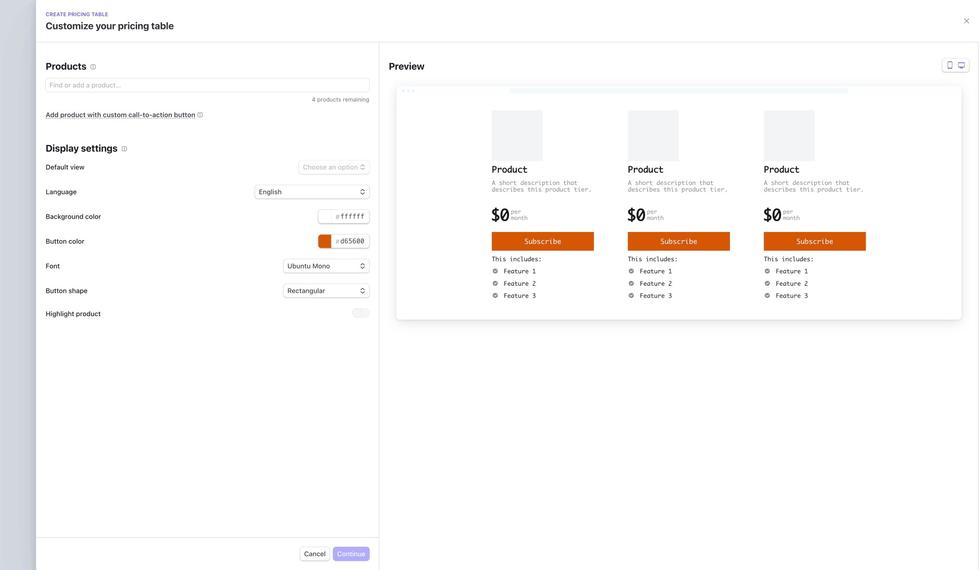 Task type: locate. For each thing, give the bounding box(es) containing it.
None text field
[[318, 210, 369, 224]]

tab list
[[234, 53, 844, 71]]

None text field
[[318, 235, 369, 248]]



Task type: vqa. For each thing, say whether or not it's contained in the screenshot.
Change corresponding to Change the contact information that shows up on your invoices and receipts in Business settings .
no



Task type: describe. For each thing, give the bounding box(es) containing it.
core navigation links element
[[102, 38, 209, 137]]

svg image
[[757, 41, 763, 47]]

Find or add a product… text field
[[46, 79, 369, 92]]



